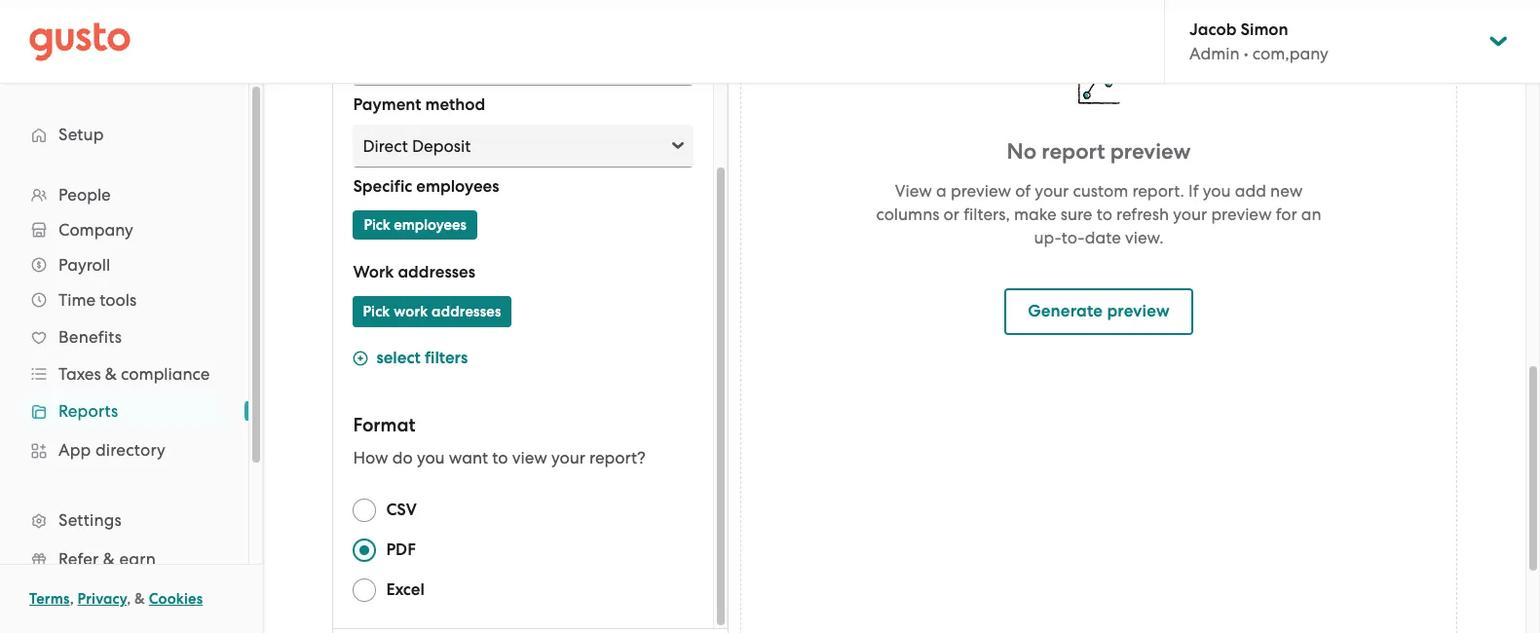Task type: locate. For each thing, give the bounding box(es) containing it.
terms , privacy , & cookies
[[29, 591, 203, 608]]

work addresses
[[353, 262, 476, 283]]

view.
[[1126, 228, 1164, 247]]

1 vertical spatial employees
[[394, 216, 467, 234]]

& left earn
[[103, 550, 115, 569]]

1 horizontal spatial you
[[1203, 181, 1231, 200]]

& inside taxes & compliance dropdown button
[[105, 364, 117, 384]]

new
[[1271, 181, 1303, 200]]

want
[[449, 448, 488, 468]]

0 vertical spatial you
[[1203, 181, 1231, 200]]

filters,
[[964, 204, 1010, 224]]

0 vertical spatial to
[[1097, 204, 1113, 224]]

view
[[512, 448, 547, 468]]

addresses up filters
[[432, 303, 501, 321]]

, left privacy link
[[70, 591, 74, 608]]

1 vertical spatial pick
[[363, 303, 390, 321]]

custom
[[1073, 181, 1129, 200]]

for
[[1276, 204, 1298, 224]]

, down 'refer & earn' link
[[127, 591, 131, 608]]

0 vertical spatial employees
[[416, 176, 499, 197]]

you right do
[[417, 448, 445, 468]]

employees down specific employees
[[394, 216, 467, 234]]

list
[[0, 177, 248, 633]]

terms link
[[29, 591, 70, 608]]

2 horizontal spatial your
[[1174, 204, 1208, 224]]

pick employees
[[364, 216, 467, 234]]

your down the if on the right of the page
[[1174, 204, 1208, 224]]

to up date
[[1097, 204, 1113, 224]]

you
[[1203, 181, 1231, 200], [417, 448, 445, 468]]

reports link
[[19, 394, 229, 429]]

do
[[393, 448, 413, 468]]

pick work addresses button
[[353, 296, 511, 327]]

benefits
[[58, 327, 122, 347]]

cookies button
[[149, 588, 203, 611]]

pick left work
[[363, 303, 390, 321]]

method
[[425, 95, 486, 115]]

if
[[1189, 181, 1199, 200]]

1 vertical spatial addresses
[[432, 303, 501, 321]]

privacy
[[78, 591, 127, 608]]

employees inside button
[[394, 216, 467, 234]]

0 vertical spatial addresses
[[398, 262, 476, 283]]

add
[[1235, 181, 1267, 200]]

of
[[1016, 181, 1031, 200]]

report.
[[1133, 181, 1185, 200]]

0 horizontal spatial you
[[417, 448, 445, 468]]

PDF radio
[[353, 539, 377, 562]]

0 vertical spatial &
[[105, 364, 117, 384]]

0 vertical spatial pick
[[364, 216, 390, 234]]

employees
[[416, 176, 499, 197], [394, 216, 467, 234]]

1 vertical spatial &
[[103, 550, 115, 569]]

time
[[58, 290, 96, 310]]

view
[[895, 181, 932, 200]]

people
[[58, 185, 111, 205]]

time tools
[[58, 290, 137, 310]]

your up the make
[[1035, 181, 1069, 200]]

select filters
[[377, 348, 468, 368]]

filters
[[425, 348, 468, 368]]

settings
[[58, 511, 122, 530]]

report?
[[590, 448, 646, 468]]

view a preview of your custom report. if you add new columns or filters, make sure to refresh your preview for an up-to-date view.
[[876, 181, 1322, 247]]

pick
[[364, 216, 390, 234], [363, 303, 390, 321]]

employees up "pick employees" button
[[416, 176, 499, 197]]

setup
[[58, 125, 104, 144]]

pick inside button
[[364, 216, 390, 234]]

compliance
[[121, 364, 210, 384]]

terms
[[29, 591, 70, 608]]

to
[[1097, 204, 1113, 224], [492, 448, 508, 468]]

addresses up pick work addresses button
[[398, 262, 476, 283]]

sure
[[1061, 204, 1093, 224]]

you right the if on the right of the page
[[1203, 181, 1231, 200]]

preview up report.
[[1111, 138, 1191, 164]]

& left cookies
[[135, 591, 145, 608]]

2 vertical spatial &
[[135, 591, 145, 608]]

0 horizontal spatial your
[[552, 448, 586, 468]]

pdf
[[386, 540, 416, 560]]

&
[[105, 364, 117, 384], [103, 550, 115, 569], [135, 591, 145, 608]]

your right view
[[552, 448, 586, 468]]

taxes & compliance
[[58, 364, 210, 384]]

1 vertical spatial your
[[1174, 204, 1208, 224]]

2 , from the left
[[127, 591, 131, 608]]

how do you want to view your report?
[[353, 448, 646, 468]]

0 horizontal spatial ,
[[70, 591, 74, 608]]

setup link
[[19, 117, 229, 152]]

& inside 'refer & earn' link
[[103, 550, 115, 569]]

& right taxes
[[105, 364, 117, 384]]

no
[[1007, 138, 1037, 164]]

company
[[58, 220, 133, 240]]

1 horizontal spatial to
[[1097, 204, 1113, 224]]

admin
[[1190, 44, 1240, 63]]

work
[[394, 303, 428, 321]]

addresses
[[398, 262, 476, 283], [432, 303, 501, 321]]

your
[[1035, 181, 1069, 200], [1174, 204, 1208, 224], [552, 448, 586, 468]]

payment
[[353, 95, 421, 115]]

employees for pick employees
[[394, 216, 467, 234]]

preview down add in the right top of the page
[[1212, 204, 1272, 224]]

1 horizontal spatial your
[[1035, 181, 1069, 200]]

2 vertical spatial your
[[552, 448, 586, 468]]

•
[[1244, 44, 1249, 63]]

preview up filters,
[[951, 181, 1012, 200]]

0 horizontal spatial to
[[492, 448, 508, 468]]

pick down specific
[[364, 216, 390, 234]]

,
[[70, 591, 74, 608], [127, 591, 131, 608]]

or
[[944, 204, 960, 224]]

refer & earn link
[[19, 542, 229, 577]]

pick inside button
[[363, 303, 390, 321]]

1 horizontal spatial ,
[[127, 591, 131, 608]]

preview right generate
[[1107, 301, 1170, 321]]

payroll button
[[19, 248, 229, 283]]

to left view
[[492, 448, 508, 468]]

you inside view a preview of your custom report. if you add new columns or filters, make sure to refresh your preview for an up-to-date view.
[[1203, 181, 1231, 200]]



Task type: describe. For each thing, give the bounding box(es) containing it.
taxes & compliance button
[[19, 357, 229, 392]]

refresh
[[1117, 204, 1169, 224]]

CSV radio
[[353, 499, 377, 522]]

home image
[[29, 22, 131, 61]]

payment method
[[353, 95, 486, 115]]

& for earn
[[103, 550, 115, 569]]

report
[[1042, 138, 1106, 164]]

1 vertical spatial you
[[417, 448, 445, 468]]

a
[[937, 181, 947, 200]]

Excel radio
[[353, 579, 377, 602]]

pick employees button
[[353, 210, 477, 240]]

0 vertical spatial your
[[1035, 181, 1069, 200]]

refer
[[58, 550, 99, 569]]

app
[[58, 440, 91, 460]]

to inside view a preview of your custom report. if you add new columns or filters, make sure to refresh your preview for an up-to-date view.
[[1097, 204, 1113, 224]]

date
[[1085, 228, 1122, 247]]

work
[[353, 262, 394, 283]]

simon
[[1241, 19, 1289, 40]]

no report preview
[[1007, 138, 1191, 164]]

1 vertical spatial to
[[492, 448, 508, 468]]

module__icon___go7vc image
[[353, 351, 369, 366]]

refer & earn
[[58, 550, 156, 569]]

excel
[[386, 580, 425, 600]]

to-
[[1062, 228, 1085, 247]]

format
[[353, 414, 416, 437]]

payroll
[[58, 255, 110, 275]]

company button
[[19, 212, 229, 248]]

gusto navigation element
[[0, 84, 248, 633]]

privacy link
[[78, 591, 127, 608]]

make
[[1014, 204, 1057, 224]]

pick work addresses
[[363, 303, 501, 321]]

select
[[377, 348, 421, 368]]

an
[[1302, 204, 1322, 224]]

columns
[[876, 204, 940, 224]]

jacob simon admin • com,pany
[[1190, 19, 1329, 63]]

reports
[[58, 401, 118, 421]]

pick for pick employees
[[364, 216, 390, 234]]

csv
[[386, 500, 417, 520]]

tools
[[100, 290, 137, 310]]

preview inside button
[[1107, 301, 1170, 321]]

directory
[[95, 440, 166, 460]]

employees for specific employees
[[416, 176, 499, 197]]

1 , from the left
[[70, 591, 74, 608]]

generate preview
[[1028, 301, 1170, 321]]

specific
[[353, 176, 412, 197]]

app directory link
[[19, 433, 229, 468]]

up-
[[1034, 228, 1062, 247]]

cookies
[[149, 591, 203, 608]]

com,pany
[[1253, 44, 1329, 63]]

pick for pick work addresses
[[363, 303, 390, 321]]

specific employees
[[353, 176, 499, 197]]

people button
[[19, 177, 229, 212]]

generate preview button
[[1005, 288, 1194, 335]]

& for compliance
[[105, 364, 117, 384]]

settings link
[[19, 503, 229, 538]]

taxes
[[58, 364, 101, 384]]

addresses inside button
[[432, 303, 501, 321]]

how
[[353, 448, 388, 468]]

earn
[[119, 550, 156, 569]]

jacob
[[1190, 19, 1237, 40]]

app directory
[[58, 440, 166, 460]]

list containing people
[[0, 177, 248, 633]]

benefits link
[[19, 320, 229, 355]]

time tools button
[[19, 283, 229, 318]]

generate
[[1028, 301, 1103, 321]]

select filters button
[[353, 347, 468, 373]]



Task type: vqa. For each thing, say whether or not it's contained in the screenshot.
the certified
no



